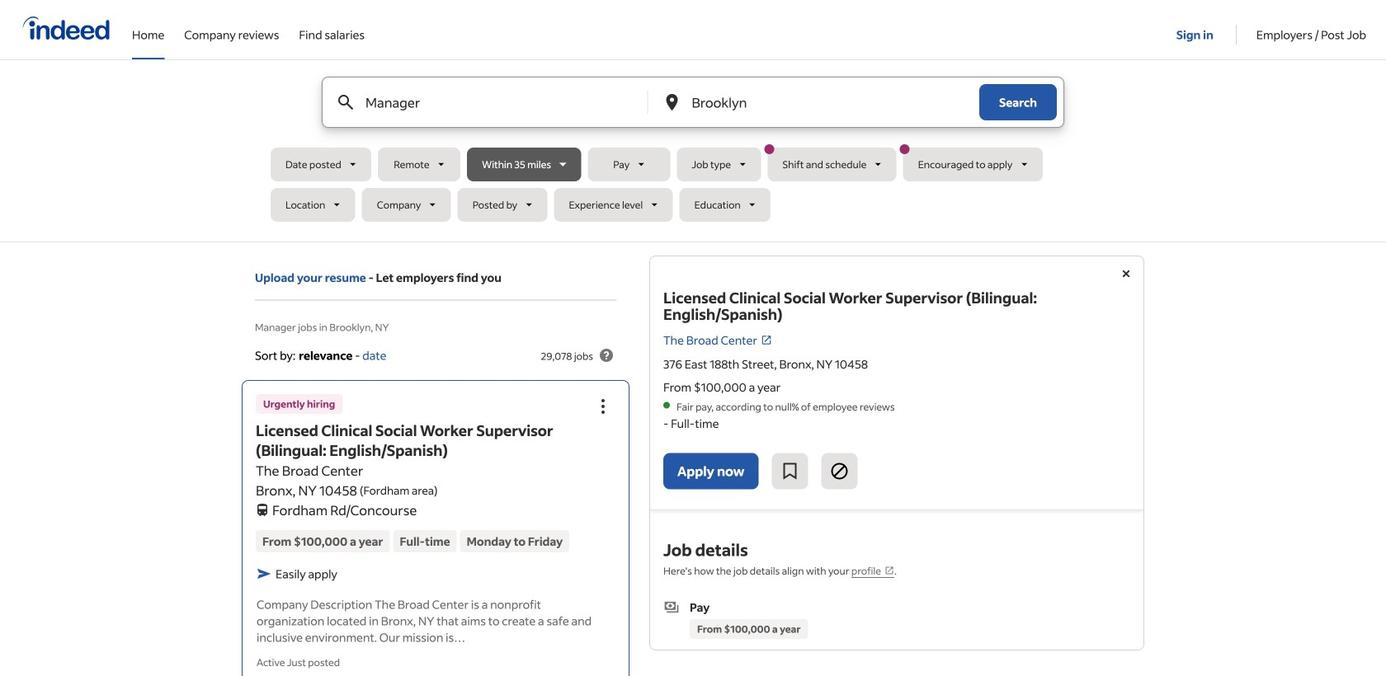 Task type: vqa. For each thing, say whether or not it's contained in the screenshot.
( at the left bottom of the page
no



Task type: locate. For each thing, give the bounding box(es) containing it.
not interested image
[[830, 462, 850, 482]]

the broad center (opens in a new tab) image
[[761, 335, 773, 346]]

search: Job title, keywords, or company text field
[[362, 78, 620, 127]]

Edit location text field
[[689, 78, 947, 127]]

job preferences (opens in a new window) image
[[885, 566, 895, 576]]

transit information image
[[256, 501, 269, 517]]

None search field
[[271, 77, 1116, 229]]

help icon image
[[597, 346, 617, 366]]



Task type: describe. For each thing, give the bounding box(es) containing it.
job actions for licensed clinical social worker supervisor (bilingual: english/spanish) is collapsed image
[[594, 397, 613, 417]]

save this job image
[[781, 462, 800, 482]]

close job details image
[[1117, 264, 1137, 284]]



